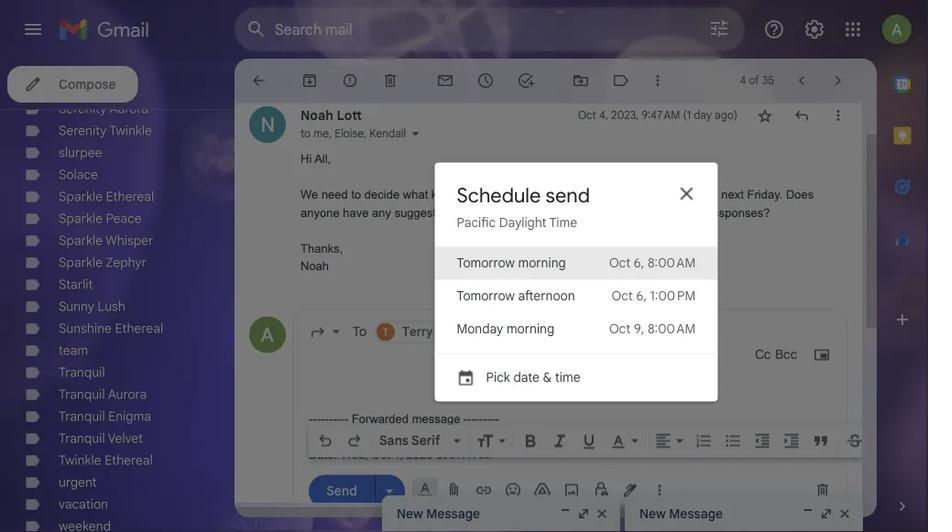 Task type: describe. For each thing, give the bounding box(es) containing it.
have
[[343, 206, 369, 220]]

mark as unread image
[[436, 72, 455, 90]]

thanks,
[[301, 242, 343, 255]]

14 - from the left
[[476, 412, 480, 426]]

morning for tomorrow morning
[[519, 255, 567, 271]]

indent less ‪(⌘[)‬ image
[[754, 432, 772, 451]]

slurpee link
[[59, 145, 102, 161]]

bulleted list ‪(⌘⇧8)‬ image
[[724, 432, 743, 451]]

cc
[[756, 347, 772, 363]]

peace
[[106, 211, 142, 227]]

vacation
[[59, 497, 108, 513]]

redo ‪(⌘y)‬ image
[[346, 432, 364, 451]]

gather
[[672, 206, 706, 220]]

morning for monday morning
[[507, 321, 555, 337]]

company
[[639, 188, 687, 202]]

eloise inside ---------- forwarded message --------- from: noah lott <noahlottofthings@gmail.com> date: wed, oct 4, 2023 at 9:47 am subject: menu for company lunch to: anna medina <medinaanna1994@gmail.com> cc: eloise vanian <eloisevaniann@gmail.com>, kendall parks <kendallparks02@gmail.com>
[[330, 502, 363, 515]]

8:00 am for oct 9, 8:00 am
[[648, 321, 696, 337]]

terry turtle
[[402, 325, 472, 340]]

12 - from the left
[[468, 412, 472, 426]]

2 serenity from the top
[[59, 123, 107, 139]]

to
[[353, 324, 367, 340]]

starlit
[[59, 277, 93, 293]]

0 vertical spatial lott
[[337, 107, 362, 123]]

5 - from the left
[[325, 412, 329, 426]]

pacific
[[457, 215, 496, 231]]

settings image
[[804, 18, 826, 40]]

4 sparkle from the top
[[59, 255, 103, 271]]

4 - from the left
[[321, 412, 325, 426]]

0 vertical spatial ethereal
[[106, 189, 154, 205]]

to:
[[309, 484, 325, 497]]

<kendallparks02@gmail.com>
[[642, 502, 803, 515]]

report spam image
[[341, 72, 359, 90]]

pick date & time
[[486, 370, 581, 386]]

tranquil aurora link
[[59, 387, 147, 403]]

up
[[594, 206, 607, 220]]

time
[[550, 215, 578, 231]]

discard draft ‪(⌘⇧d)‬ image
[[814, 482, 833, 500]]

sunny
[[59, 299, 94, 315]]

1 , from the left
[[329, 127, 332, 141]]

newer image
[[793, 72, 812, 90]]

send
[[546, 183, 590, 209]]

menu item containing tomorrow morning
[[435, 247, 718, 280]]

(1
[[684, 109, 692, 122]]

2 - from the left
[[313, 412, 317, 426]]

4 tranquil from the top
[[59, 431, 105, 447]]

strikethrough ‪(⌘⇧x)‬ image
[[846, 432, 865, 451]]

main menu image
[[22, 18, 44, 40]]

need
[[322, 188, 348, 202]]

2 sparkle from the top
[[59, 211, 103, 227]]

next
[[722, 188, 745, 202]]

urgent link
[[59, 475, 97, 491]]

11 - from the left
[[464, 412, 468, 426]]

we need to decide what kind of cuisine we want to cater for our company lunch next friday. does anyone have any suggestions or do we want to just set up a survey to gather responses?
[[301, 188, 815, 220]]

3 - from the left
[[317, 412, 321, 426]]

set
[[574, 206, 590, 220]]

to up have
[[352, 188, 362, 202]]

lott inside ---------- forwarded message --------- from: noah lott <noahlottofthings@gmail.com> date: wed, oct 4, 2023 at 9:47 am subject: menu for company lunch to: anna medina <medinaanna1994@gmail.com> cc: eloise vanian <eloisevaniann@gmail.com>, kendall parks <kendallparks02@gmail.com>
[[377, 430, 399, 444]]

ago)
[[715, 109, 738, 122]]

oct 6, 8:00 am
[[610, 255, 696, 271]]

oct for oct 9, 8:00 am
[[610, 321, 631, 337]]

monday
[[457, 321, 504, 337]]

italic ‪(⌘i)‬ image
[[551, 432, 569, 451]]

friday.
[[748, 188, 783, 202]]

sparkle whisper link
[[59, 233, 153, 249]]

press delete to remove this chip element
[[479, 324, 496, 341]]

tranquil enigma link
[[59, 409, 151, 425]]

day
[[694, 109, 713, 122]]

0 vertical spatial eloise
[[335, 127, 364, 141]]

vacation link
[[59, 497, 108, 513]]

date:
[[309, 448, 338, 462]]

for
[[601, 188, 615, 202]]

Not starred checkbox
[[757, 106, 775, 125]]

want to
[[529, 188, 568, 202]]

<medinaanna1994@gmail.com>
[[401, 484, 574, 497]]

daylight
[[500, 215, 547, 231]]

of inside we need to decide what kind of cuisine we want to cater for our company lunch next friday. does anyone have any suggestions or do we want to just set up a survey to gather responses?
[[457, 188, 467, 202]]

forwarded
[[352, 412, 409, 426]]

cater
[[571, 188, 597, 202]]

2023,
[[612, 109, 639, 122]]

cuisine
[[470, 188, 507, 202]]

1 vertical spatial aurora
[[108, 387, 147, 403]]

0 vertical spatial aurora
[[110, 101, 149, 117]]

bold ‪(⌘b)‬ image
[[522, 432, 540, 451]]

hi
[[301, 152, 312, 166]]

at
[[437, 448, 447, 462]]

9,
[[634, 321, 645, 337]]

schedule send heading
[[457, 183, 590, 209]]

afternoon
[[519, 288, 575, 304]]

6, for 8:00 am
[[634, 255, 645, 271]]

15 - from the left
[[480, 412, 484, 426]]

velvet
[[108, 431, 143, 447]]

4, inside ---------- forwarded message --------- from: noah lott <noahlottofthings@gmail.com> date: wed, oct 4, 2023 at 9:47 am subject: menu for company lunch to: anna medina <medinaanna1994@gmail.com> cc: eloise vanian <eloisevaniann@gmail.com>, kendall parks <kendallparks02@gmail.com>
[[394, 448, 404, 462]]

2 tranquil from the top
[[59, 387, 105, 403]]

tranquil velvet link
[[59, 431, 143, 447]]

to link
[[353, 324, 367, 340]]

anyone
[[301, 206, 340, 220]]

sunshine
[[59, 321, 112, 337]]

does
[[787, 188, 815, 202]]

message
[[412, 412, 461, 426]]

serenity aurora link
[[59, 101, 149, 117]]

1 vertical spatial ethereal
[[115, 321, 163, 337]]

what
[[403, 188, 428, 202]]

or
[[462, 206, 472, 220]]

solace
[[59, 167, 98, 183]]

6 - from the left
[[329, 412, 333, 426]]

schedule
[[457, 183, 541, 209]]

archive image
[[301, 72, 319, 90]]

0 vertical spatial noah
[[301, 107, 334, 123]]

schedule send dialog
[[435, 163, 718, 402]]

2 , from the left
[[364, 127, 367, 141]]

turtle
[[436, 325, 472, 340]]

tomorrow for tomorrow afternoon
[[457, 288, 515, 304]]

tomorrow for tomorrow morning
[[457, 255, 515, 271]]

oct 4, 2023, 9:47 am (1 day ago)
[[579, 109, 738, 122]]

kind
[[432, 188, 454, 202]]

1 horizontal spatial we
[[511, 188, 526, 202]]

oct 4, 2023, 9:47 am (1 day ago) cell
[[579, 106, 738, 125]]

search mail image
[[240, 13, 273, 46]]

cc link
[[756, 346, 772, 365]]

4, inside cell
[[600, 109, 609, 122]]



Task type: locate. For each thing, give the bounding box(es) containing it.
9:47 am
[[642, 109, 681, 122], [450, 448, 492, 462]]

1 serenity from the top
[[59, 101, 107, 117]]

aurora up the serenity twinkle link
[[110, 101, 149, 117]]

sparkle
[[59, 189, 103, 205], [59, 211, 103, 227], [59, 233, 103, 249], [59, 255, 103, 271]]

monday morning
[[457, 321, 555, 337]]

18 - from the left
[[492, 412, 496, 426]]

, right 'me'
[[364, 127, 367, 141]]

0 horizontal spatial twinkle
[[59, 453, 101, 469]]

0 vertical spatial serenity
[[59, 101, 107, 117]]

to me , eloise , kendall
[[301, 127, 406, 141]]

-
[[309, 412, 313, 426], [313, 412, 317, 426], [317, 412, 321, 426], [321, 412, 325, 426], [325, 412, 329, 426], [329, 412, 333, 426], [333, 412, 337, 426], [337, 412, 341, 426], [341, 412, 345, 426], [345, 412, 349, 426], [464, 412, 468, 426], [468, 412, 472, 426], [472, 412, 476, 426], [476, 412, 480, 426], [480, 412, 484, 426], [484, 412, 488, 426], [488, 412, 492, 426], [492, 412, 496, 426], [496, 412, 500, 426]]

1 horizontal spatial twinkle
[[109, 123, 152, 139]]

cc bcc
[[756, 347, 798, 363]]

menu item containing monday morning
[[435, 313, 718, 346]]

1 - from the left
[[309, 412, 313, 426]]

tranquil down tranquil enigma link
[[59, 431, 105, 447]]

bcc
[[776, 347, 798, 363]]

older image
[[830, 72, 848, 90]]

tomorrow up monday
[[457, 288, 515, 304]]

13 - from the left
[[472, 412, 476, 426]]

want
[[511, 206, 536, 220]]

survey
[[620, 206, 655, 220]]

1 vertical spatial noah
[[301, 260, 329, 273]]

serenity
[[59, 101, 107, 117], [59, 123, 107, 139]]

1 menu item from the top
[[435, 247, 718, 280]]

oct up menu
[[372, 448, 390, 462]]

tranquil link
[[59, 365, 105, 381]]

1 vertical spatial kendall
[[565, 502, 605, 515]]

support image
[[764, 18, 786, 40]]

twinkle ethereal link
[[59, 453, 153, 469]]

0 vertical spatial 4,
[[600, 109, 609, 122]]

do
[[476, 206, 489, 220]]

1 vertical spatial morning
[[507, 321, 555, 337]]

sparkle up sparkle whisper link
[[59, 211, 103, 227]]

4,
[[600, 109, 609, 122], [394, 448, 404, 462]]

kendall down delete image
[[370, 127, 406, 141]]

eloise down noah lott
[[335, 127, 364, 141]]

aurora up "enigma"
[[108, 387, 147, 403]]

we up want
[[511, 188, 526, 202]]

oct inside oct 4, 2023, 9:47 am (1 day ago) cell
[[579, 109, 597, 122]]

of right 4
[[750, 74, 760, 88]]

menu item down the time
[[435, 247, 718, 280]]

our
[[618, 188, 635, 202]]

0 horizontal spatial 4,
[[394, 448, 404, 462]]

kendall inside ---------- forwarded message --------- from: noah lott <noahlottofthings@gmail.com> date: wed, oct 4, 2023 at 9:47 am subject: menu for company lunch to: anna medina <medinaanna1994@gmail.com> cc: eloise vanian <eloisevaniann@gmail.com>, kendall parks <kendallparks02@gmail.com>
[[565, 502, 605, 515]]

2 8:00 am from the top
[[648, 321, 696, 337]]

team link
[[59, 343, 88, 359]]

terry
[[402, 325, 433, 340]]

ethereal down lush
[[115, 321, 163, 337]]

navigation
[[0, 59, 235, 533]]

1 horizontal spatial of
[[750, 74, 760, 88]]

morning
[[519, 255, 567, 271], [507, 321, 555, 337]]

lott up to me , eloise , kendall
[[337, 107, 362, 123]]

8:00 am right 9,
[[648, 321, 696, 337]]

sunshine ethereal link
[[59, 321, 163, 337]]

underline ‪(⌘u)‬ image
[[580, 432, 599, 451]]

8:00 am up 1:00 pm
[[648, 255, 696, 271]]

whisper
[[105, 233, 153, 249]]

menu item up search field list box
[[435, 280, 718, 313]]

zephyr
[[106, 255, 147, 271]]

3 menu item from the top
[[435, 313, 718, 346]]

to down company
[[659, 206, 669, 220]]

to
[[301, 127, 311, 141], [352, 188, 362, 202], [539, 206, 549, 220], [659, 206, 669, 220]]

0 horizontal spatial 9:47 am
[[450, 448, 492, 462]]

serenity up slurpee link
[[59, 123, 107, 139]]

snooze image
[[477, 72, 495, 90]]

tranquil up tranquil velvet link
[[59, 409, 105, 425]]

sparkle down solace
[[59, 189, 103, 205]]

1 8:00 am from the top
[[648, 255, 696, 271]]

, down noah lott
[[329, 127, 332, 141]]

quote ‪(⌘⇧9)‬ image
[[812, 432, 831, 451]]

1 vertical spatial 4,
[[394, 448, 404, 462]]

starlit link
[[59, 277, 93, 293]]

slurpee
[[59, 145, 102, 161]]

oct
[[579, 109, 597, 122], [610, 255, 631, 271], [612, 288, 634, 304], [610, 321, 631, 337], [372, 448, 390, 462]]

&
[[543, 370, 552, 386]]

1 vertical spatial we
[[492, 206, 508, 220]]

1 horizontal spatial ,
[[364, 127, 367, 141]]

3 tranquil from the top
[[59, 409, 105, 425]]

1 tomorrow from the top
[[457, 255, 515, 271]]

6,
[[634, 255, 645, 271], [637, 288, 647, 304]]

we right do
[[492, 206, 508, 220]]

3 sparkle from the top
[[59, 233, 103, 249]]

oct for oct 4, 2023, 9:47 am (1 day ago)
[[579, 109, 597, 122]]

enigma
[[108, 409, 151, 425]]

noah lott
[[301, 107, 362, 123]]

1 vertical spatial lott
[[377, 430, 399, 444]]

urgent
[[59, 475, 97, 491]]

tomorrow morning
[[457, 255, 567, 271]]

from:
[[309, 430, 340, 444]]

ethereal down velvet
[[105, 453, 153, 469]]

parks
[[608, 502, 639, 515]]

6, up oct 6, 1:00 pm
[[634, 255, 645, 271]]

2023
[[407, 448, 433, 462]]

serenity down compose
[[59, 101, 107, 117]]

formatting options toolbar
[[309, 425, 906, 458]]

1 horizontal spatial 9:47 am
[[642, 109, 681, 122]]

vanian
[[366, 502, 402, 515]]

solace link
[[59, 167, 98, 183]]

sparkle zephyr link
[[59, 255, 147, 271]]

0 horizontal spatial lott
[[337, 107, 362, 123]]

oct up oct 6, 1:00 pm
[[610, 255, 631, 271]]

eloise down anna
[[330, 502, 363, 515]]

menu item containing tomorrow afternoon
[[435, 280, 718, 313]]

indent more ‪(⌘])‬ image
[[783, 432, 801, 451]]

0 horizontal spatial of
[[457, 188, 467, 202]]

bcc link
[[776, 346, 798, 365]]

sparkle ethereal link
[[59, 189, 154, 205]]

oct left 9,
[[610, 321, 631, 337]]

4
[[740, 74, 747, 88]]

serenity aurora serenity twinkle slurpee solace sparkle ethereal sparkle peace sparkle whisper sparkle zephyr starlit sunny lush sunshine ethereal team tranquil tranquil aurora tranquil enigma tranquil velvet twinkle ethereal urgent vacation
[[59, 101, 163, 513]]

oct 9, 8:00 am
[[610, 321, 696, 337]]

twinkle down serenity aurora link
[[109, 123, 152, 139]]

10 - from the left
[[345, 412, 349, 426]]

0 horizontal spatial kendall
[[370, 127, 406, 141]]

compose
[[59, 76, 116, 92]]

just
[[553, 206, 571, 220]]

for
[[389, 466, 406, 480]]

lunch
[[690, 188, 719, 202]]

pacific daylight time
[[457, 215, 578, 231]]

ethereal
[[106, 189, 154, 205], [115, 321, 163, 337], [105, 453, 153, 469]]

noah inside ---------- forwarded message --------- from: noah lott <noahlottofthings@gmail.com> date: wed, oct 4, 2023 at 9:47 am subject: menu for company lunch to: anna medina <medinaanna1994@gmail.com> cc: eloise vanian <eloisevaniann@gmail.com>, kendall parks <kendallparks02@gmail.com>
[[343, 430, 373, 444]]

cc:
[[309, 502, 327, 515]]

all,
[[315, 152, 331, 166]]

numbered list ‪(⌘⇧7)‬ image
[[695, 432, 713, 451]]

any
[[372, 206, 392, 220]]

lott down forwarded
[[377, 430, 399, 444]]

morning up afternoon
[[519, 255, 567, 271]]

to left just
[[539, 206, 549, 220]]

1 vertical spatial 6,
[[637, 288, 647, 304]]

0 horizontal spatial we
[[492, 206, 508, 220]]

9:47 am left the (1
[[642, 109, 681, 122]]

1 horizontal spatial 4,
[[600, 109, 609, 122]]

oct up search field list box
[[612, 288, 634, 304]]

undo ‪(⌘z)‬ image
[[316, 432, 335, 451]]

8 - from the left
[[337, 412, 341, 426]]

noah down the 'thanks,'
[[301, 260, 329, 273]]

ethereal up peace
[[106, 189, 154, 205]]

0 vertical spatial kendall
[[370, 127, 406, 141]]

lunch
[[464, 466, 497, 480]]

noah up wed,
[[343, 430, 373, 444]]

16 - from the left
[[484, 412, 488, 426]]

2 menu item from the top
[[435, 280, 718, 313]]

sparkle up starlit link in the bottom of the page
[[59, 255, 103, 271]]

oct left "2023,"
[[579, 109, 597, 122]]

tomorrow down pacific
[[457, 255, 515, 271]]

9:47 am up the lunch at the bottom of page
[[450, 448, 492, 462]]

twinkle up urgent link
[[59, 453, 101, 469]]

menu containing tomorrow morning
[[435, 247, 718, 402]]

1 vertical spatial 8:00 am
[[648, 321, 696, 337]]

2 vertical spatial ethereal
[[105, 453, 153, 469]]

1 vertical spatial twinkle
[[59, 453, 101, 469]]

we
[[301, 188, 318, 202]]

---------- forwarded message --------- from: noah lott <noahlottofthings@gmail.com> date: wed, oct 4, 2023 at 9:47 am subject: menu for company lunch to: anna medina <medinaanna1994@gmail.com> cc: eloise vanian <eloisevaniann@gmail.com>, kendall parks <kendallparks02@gmail.com>
[[309, 412, 803, 515]]

9:47 am inside ---------- forwarded message --------- from: noah lott <noahlottofthings@gmail.com> date: wed, oct 4, 2023 at 9:47 am subject: menu for company lunch to: anna medina <medinaanna1994@gmail.com> cc: eloise vanian <eloisevaniann@gmail.com>, kendall parks <kendallparks02@gmail.com>
[[450, 448, 492, 462]]

noah up 'me'
[[301, 107, 334, 123]]

thanks, noah
[[301, 242, 343, 273]]

delete image
[[381, 72, 400, 90]]

to left 'me'
[[301, 127, 311, 141]]

navigation containing compose
[[0, 59, 235, 533]]

<noahlottofthings@gmail.com>
[[402, 430, 567, 444]]

1 vertical spatial serenity
[[59, 123, 107, 139]]

1 vertical spatial eloise
[[330, 502, 363, 515]]

0 vertical spatial we
[[511, 188, 526, 202]]

menu
[[435, 247, 718, 402]]

0 vertical spatial tomorrow
[[457, 255, 515, 271]]

6, for 1:00 pm
[[637, 288, 647, 304]]

8:00 am for oct 6, 8:00 am
[[648, 255, 696, 271]]

press delete to remove this chip image
[[479, 324, 496, 341]]

kendall
[[370, 127, 406, 141], [565, 502, 605, 515]]

noah inside thanks, noah
[[301, 260, 329, 273]]

search field list box
[[371, 318, 833, 347]]

0 horizontal spatial ,
[[329, 127, 332, 141]]

oct inside ---------- forwarded message --------- from: noah lott <noahlottofthings@gmail.com> date: wed, oct 4, 2023 at 9:47 am subject: menu for company lunch to: anna medina <medinaanna1994@gmail.com> cc: eloise vanian <eloisevaniann@gmail.com>, kendall parks <kendallparks02@gmail.com>
[[372, 448, 390, 462]]

time
[[555, 370, 581, 386]]

17 - from the left
[[488, 412, 492, 426]]

19 - from the left
[[496, 412, 500, 426]]

1 vertical spatial tomorrow
[[457, 288, 515, 304]]

tab list
[[878, 59, 929, 467]]

tomorrow afternoon
[[457, 288, 575, 304]]

0 vertical spatial 9:47 am
[[642, 109, 681, 122]]

0 vertical spatial 8:00 am
[[648, 255, 696, 271]]

kendall left parks on the right
[[565, 502, 605, 515]]

Message Body text field
[[309, 375, 833, 533]]

oct for oct 6, 8:00 am
[[610, 255, 631, 271]]

morning down tomorrow afternoon
[[507, 321, 555, 337]]

pick
[[486, 370, 511, 386]]

me
[[314, 127, 329, 141]]

None search field
[[235, 7, 746, 51]]

0 vertical spatial of
[[750, 74, 760, 88]]

responses?
[[709, 206, 771, 220]]

back to inbox image
[[249, 72, 268, 90]]

7 - from the left
[[333, 412, 337, 426]]

9 - from the left
[[341, 412, 345, 426]]

advanced search options image
[[702, 10, 738, 47]]

1 vertical spatial of
[[457, 188, 467, 202]]

4, up for
[[394, 448, 404, 462]]

1 horizontal spatial kendall
[[565, 502, 605, 515]]

menu item down afternoon
[[435, 313, 718, 346]]

a
[[610, 206, 617, 220]]

tomorrow
[[457, 255, 515, 271], [457, 288, 515, 304]]

0 vertical spatial morning
[[519, 255, 567, 271]]

team
[[59, 343, 88, 359]]

sparkle down sparkle peace link
[[59, 233, 103, 249]]

1 tranquil from the top
[[59, 365, 105, 381]]

suggestions
[[395, 206, 459, 220]]

2 vertical spatial noah
[[343, 430, 373, 444]]

,
[[329, 127, 332, 141], [364, 127, 367, 141]]

menu item
[[435, 247, 718, 280], [435, 280, 718, 313], [435, 313, 718, 346]]

0 vertical spatial twinkle
[[109, 123, 152, 139]]

0 vertical spatial 6,
[[634, 255, 645, 271]]

4 of 35
[[740, 74, 775, 88]]

9:47 am inside cell
[[642, 109, 681, 122]]

1 vertical spatial 9:47 am
[[450, 448, 492, 462]]

8:00 am
[[648, 255, 696, 271], [648, 321, 696, 337]]

tranquil down tranquil link
[[59, 387, 105, 403]]

oct for oct 6, 1:00 pm
[[612, 288, 634, 304]]

1 sparkle from the top
[[59, 189, 103, 205]]

sunny lush link
[[59, 299, 126, 315]]

add to tasks image
[[517, 72, 536, 90]]

tranquil down team
[[59, 365, 105, 381]]

6, left 1:00 pm
[[637, 288, 647, 304]]

2 tomorrow from the top
[[457, 288, 515, 304]]

1 horizontal spatial lott
[[377, 430, 399, 444]]

4, left "2023,"
[[600, 109, 609, 122]]

subject:
[[309, 466, 352, 480]]

of up or
[[457, 188, 467, 202]]



Task type: vqa. For each thing, say whether or not it's contained in the screenshot.
labels Image
no



